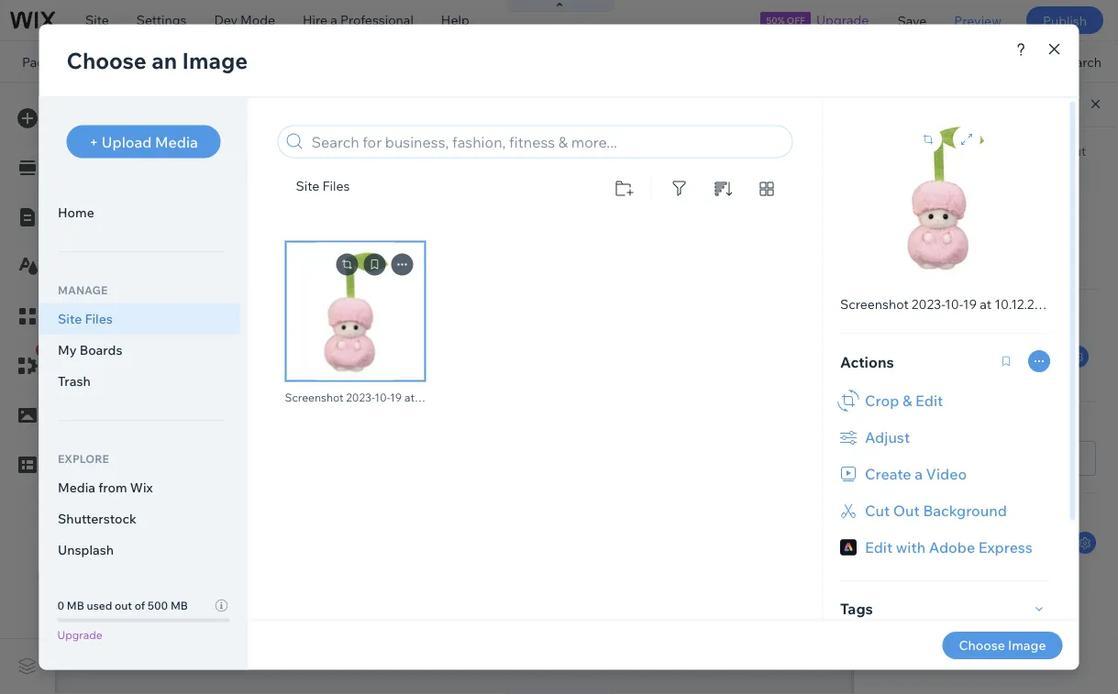 Task type: describe. For each thing, give the bounding box(es) containing it.
professional
[[341, 12, 414, 28]]

welcome
[[667, 123, 715, 136]]

background
[[926, 188, 998, 204]]

preview
[[955, 12, 1002, 28]]

content
[[910, 143, 959, 159]]

dev
[[214, 12, 238, 28]]

home
[[58, 53, 95, 70]]

graphic design portfolio
[[889, 450, 1056, 468]]

hire
[[303, 12, 328, 28]]

image
[[877, 301, 914, 317]]

change
[[1010, 350, 1050, 364]]

publish button
[[1027, 6, 1104, 34]]

hire a professional
[[303, 12, 414, 28]]

search button
[[1022, 41, 1119, 82]]

settings
[[137, 12, 187, 28]]

50% off
[[767, 14, 806, 26]]

graphic
[[889, 450, 943, 468]]

off
[[787, 14, 806, 26]]

portfolio
[[997, 450, 1056, 468]]

design
[[946, 450, 994, 468]]



Task type: vqa. For each thing, say whether or not it's contained in the screenshot.
'700'
no



Task type: locate. For each thing, give the bounding box(es) containing it.
50%
[[767, 14, 785, 26]]

section:
[[623, 123, 665, 136]]

button
[[877, 505, 917, 521]]

quick edit
[[877, 95, 950, 114]]

publish
[[1044, 12, 1088, 28]]

section: welcome
[[623, 123, 715, 136]]

save
[[898, 12, 927, 28]]

dev mode
[[214, 12, 275, 28]]

search
[[1061, 53, 1102, 70]]

mode
[[241, 12, 275, 28]]

None text field
[[877, 527, 1042, 560]]

a
[[331, 12, 338, 28]]

upgrade
[[817, 12, 870, 28]]

site
[[85, 12, 109, 28]]

edit
[[922, 95, 950, 114]]

help
[[441, 12, 470, 28]]

change button
[[998, 346, 1062, 368]]

quick
[[877, 95, 918, 114]]

section background
[[877, 188, 998, 204]]

layout
[[1046, 143, 1087, 159]]

save button
[[884, 0, 941, 40]]

section
[[877, 188, 923, 204]]

preview button
[[941, 0, 1016, 40]]

title
[[877, 414, 903, 430]]



